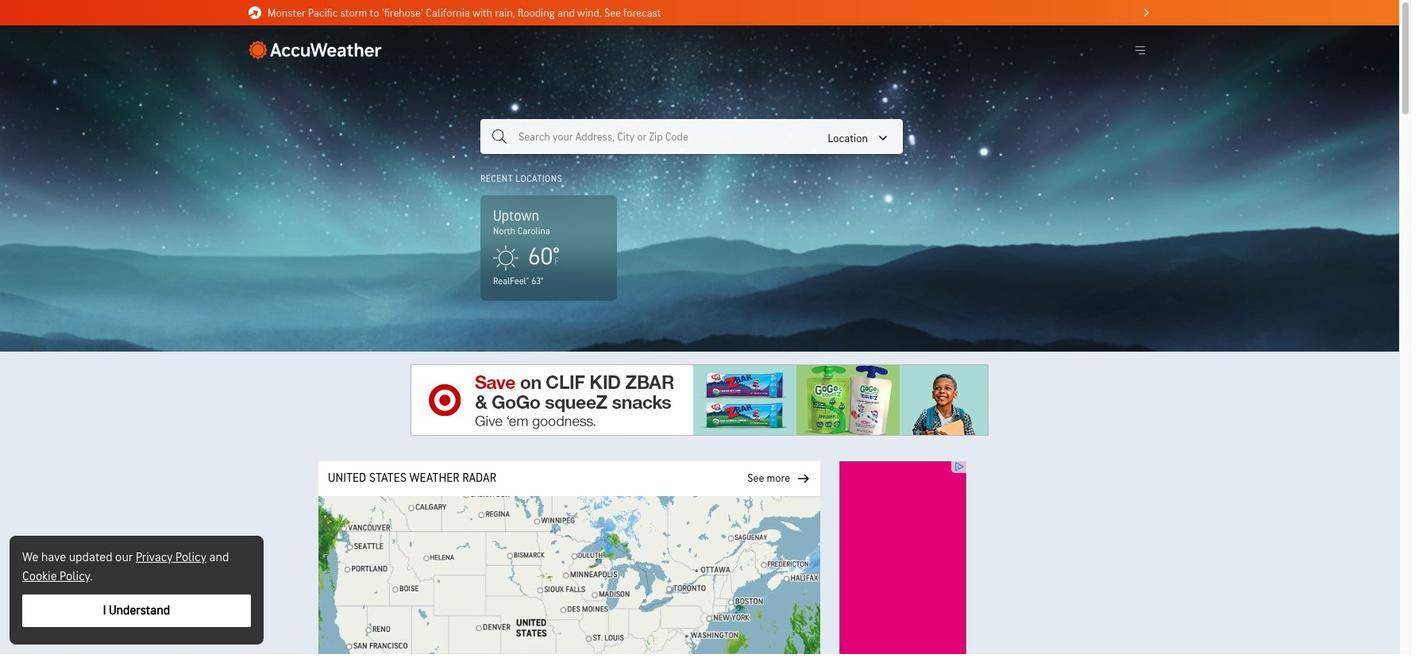 Task type: locate. For each thing, give the bounding box(es) containing it.
1 horizontal spatial policy
[[176, 551, 206, 566]]

recent locations
[[481, 173, 563, 185]]

policy
[[176, 551, 206, 566], [60, 570, 90, 585]]

understand
[[109, 604, 170, 619]]

1 vertical spatial policy
[[60, 570, 90, 585]]

0 horizontal spatial see
[[605, 6, 621, 19]]

see
[[605, 6, 621, 19], [748, 472, 765, 485]]

1 horizontal spatial and
[[558, 6, 575, 19]]

and
[[558, 6, 575, 19], [209, 551, 229, 566]]

policy down updated
[[60, 570, 90, 585]]

states
[[369, 471, 407, 486]]

see left more
[[748, 472, 765, 485]]

see right the wind.
[[605, 6, 621, 19]]

f
[[555, 256, 559, 268]]

we
[[22, 551, 38, 566]]

Search your Address, City or Zip Code text field
[[519, 129, 791, 144]]

policy right "privacy" at the left of page
[[176, 551, 206, 566]]

and right privacy policy link
[[209, 551, 229, 566]]

have
[[41, 551, 66, 566]]

0 vertical spatial and
[[558, 6, 575, 19]]

0 horizontal spatial and
[[209, 551, 229, 566]]

hamburger image
[[1131, 40, 1151, 60]]

updated
[[69, 551, 112, 566]]

i
[[103, 604, 106, 619]]

realfeel® 63°
[[493, 276, 543, 288]]

0 vertical spatial advertisement element
[[411, 365, 989, 436]]

.
[[90, 570, 93, 585]]

location
[[828, 131, 868, 145]]

more
[[767, 472, 790, 485]]

advertisement element
[[411, 365, 989, 436], [840, 462, 967, 655]]

california
[[426, 6, 470, 19]]

united states weather radar image
[[319, 496, 821, 655]]

to
[[370, 6, 379, 19]]

0 vertical spatial see
[[605, 6, 621, 19]]

cookie
[[22, 570, 57, 585]]

uptown north carolina
[[493, 208, 550, 237]]

and left the wind.
[[558, 6, 575, 19]]

1 horizontal spatial see
[[748, 472, 765, 485]]

60°
[[528, 243, 565, 272]]

with
[[473, 6, 493, 19]]

breaking news image
[[249, 6, 261, 19]]

rain,
[[495, 6, 515, 19]]

1 vertical spatial and
[[209, 551, 229, 566]]

and inside the "we have updated our privacy policy and cookie policy ."
[[209, 551, 229, 566]]

radar
[[462, 471, 497, 486]]

0 vertical spatial policy
[[176, 551, 206, 566]]

united
[[328, 471, 366, 486]]



Task type: describe. For each thing, give the bounding box(es) containing it.
see inside "link"
[[605, 6, 621, 19]]

1 vertical spatial see
[[748, 472, 765, 485]]

'firehose'
[[382, 6, 424, 19]]

privacy
[[136, 551, 173, 566]]

we have updated our privacy policy and cookie policy .
[[22, 551, 229, 585]]

63°
[[532, 276, 543, 288]]

0 horizontal spatial policy
[[60, 570, 90, 585]]

weather
[[410, 471, 460, 486]]

and inside "link"
[[558, 6, 575, 19]]

storm
[[340, 6, 367, 19]]

recent
[[481, 173, 513, 185]]

wind.
[[577, 6, 602, 19]]

chevron right image
[[1145, 9, 1150, 17]]

uptown
[[493, 208, 540, 225]]

north
[[493, 226, 516, 237]]

united states weather radar
[[328, 471, 497, 486]]

monster
[[268, 6, 306, 19]]

carolina
[[518, 226, 550, 237]]

see more
[[748, 472, 790, 485]]

flooding
[[518, 6, 555, 19]]

1 vertical spatial advertisement element
[[840, 462, 967, 655]]

cookie policy link
[[22, 570, 90, 585]]

i understand
[[103, 604, 170, 619]]

monster pacific storm to 'firehose' california with rain, flooding and wind. see forecast
[[268, 6, 661, 19]]

locations
[[516, 173, 563, 185]]

chevron down image
[[879, 135, 887, 140]]

our
[[115, 551, 133, 566]]

realfeel®
[[493, 276, 530, 288]]

privacy policy link
[[136, 551, 206, 566]]

pacific
[[308, 6, 338, 19]]

forecast
[[624, 6, 661, 19]]

monster pacific storm to 'firehose' california with rain, flooding and wind. see forecast link
[[223, 0, 1177, 25]]



Task type: vqa. For each thing, say whether or not it's contained in the screenshot.
the rightmost MICROMETERS
no



